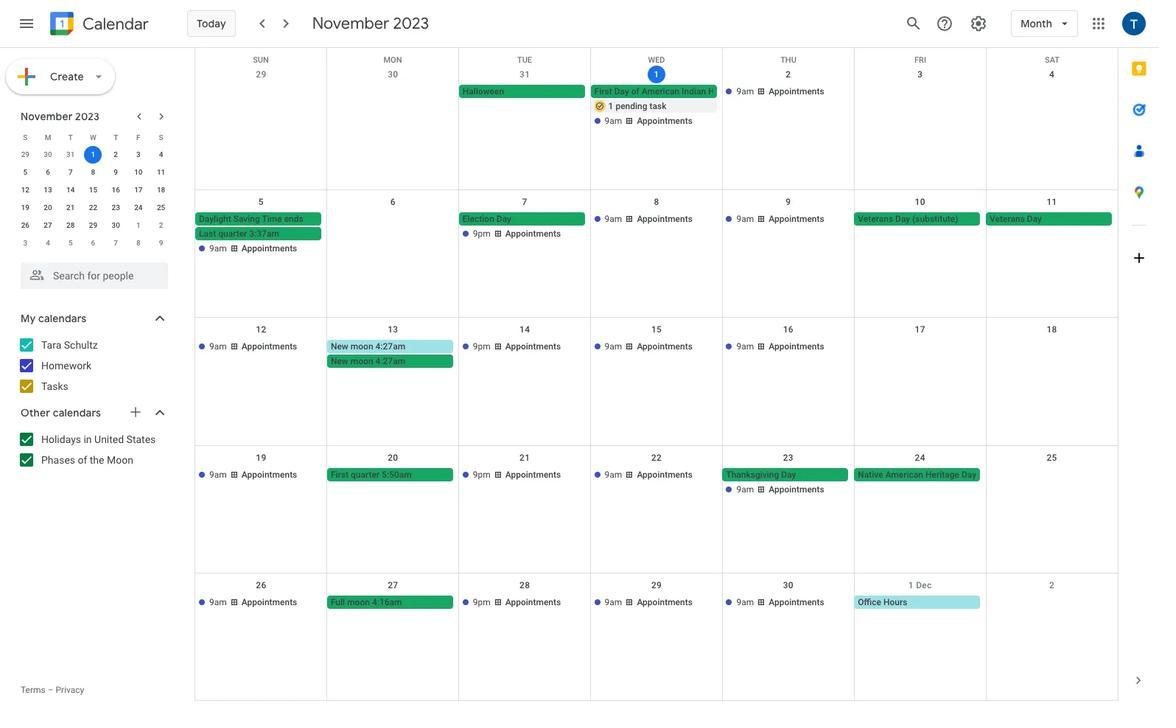 Task type: vqa. For each thing, say whether or not it's contained in the screenshot.


Task type: locate. For each thing, give the bounding box(es) containing it.
1 vertical spatial heritage
[[926, 469, 960, 480]]

2023 up mon at the top of page
[[393, 13, 429, 34]]

0 vertical spatial 16
[[112, 186, 120, 194]]

tab list
[[1119, 48, 1160, 660]]

first up 1 pending task
[[595, 86, 612, 97]]

28 element
[[62, 217, 79, 234]]

0 vertical spatial 22
[[89, 203, 97, 212]]

first for first quarter 5:50am
[[331, 469, 349, 480]]

21 inside row group
[[66, 203, 75, 212]]

november 2023 up mon at the top of page
[[312, 13, 429, 34]]

0 vertical spatial 12
[[21, 186, 30, 194]]

1 vertical spatial month
[[745, 86, 770, 97]]

american up task
[[642, 86, 680, 97]]

row
[[195, 48, 1118, 65], [195, 63, 1118, 190], [14, 128, 173, 146], [14, 146, 173, 164], [14, 164, 173, 181], [14, 181, 173, 199], [195, 190, 1118, 318], [14, 199, 173, 217], [14, 217, 173, 234], [14, 234, 173, 252], [195, 318, 1118, 446], [195, 446, 1118, 573], [195, 573, 1118, 701]]

quarter inside daylight saving time ends last quarter 3:37am
[[218, 229, 247, 239]]

15 inside row group
[[89, 186, 97, 194]]

pending
[[616, 101, 648, 111]]

0 horizontal spatial first
[[331, 469, 349, 480]]

7 down 30 element
[[114, 239, 118, 247]]

9pm inside cell
[[473, 229, 491, 239]]

united
[[94, 434, 124, 445]]

9 inside grid
[[786, 197, 791, 207]]

calendar element
[[47, 9, 149, 41]]

0 horizontal spatial 21
[[66, 203, 75, 212]]

0 horizontal spatial 18
[[157, 186, 165, 194]]

cell
[[195, 85, 327, 129], [327, 85, 459, 129], [591, 85, 770, 129], [855, 85, 987, 129], [987, 85, 1118, 129], [195, 212, 327, 257], [327, 212, 459, 257], [459, 212, 591, 257], [327, 340, 459, 370], [723, 468, 855, 497], [987, 468, 1118, 497], [987, 596, 1118, 610]]

31 october element
[[62, 146, 79, 164]]

27 element
[[39, 217, 57, 234]]

ends
[[284, 214, 304, 224]]

31
[[520, 69, 530, 80], [66, 150, 75, 159]]

heritage right the native
[[926, 469, 960, 480]]

0 horizontal spatial quarter
[[218, 229, 247, 239]]

None search field
[[0, 257, 183, 289]]

1, today element
[[84, 146, 102, 164]]

moon inside button
[[347, 597, 370, 607]]

5 up daylight saving time ends button
[[259, 197, 264, 207]]

month right indian
[[745, 86, 770, 97]]

of left the on the left bottom of the page
[[78, 454, 87, 466]]

0 horizontal spatial 5
[[23, 168, 27, 176]]

day inside first day of american indian heritage month button
[[615, 86, 629, 97]]

american right the native
[[886, 469, 924, 480]]

11 element
[[152, 164, 170, 181]]

1 vertical spatial 19
[[256, 452, 267, 463]]

1 for 1 december element
[[136, 221, 141, 229]]

0 vertical spatial 5
[[23, 168, 27, 176]]

1 down 24 element
[[136, 221, 141, 229]]

privacy link
[[56, 685, 84, 695]]

1 down w
[[91, 150, 95, 159]]

veterans day
[[990, 214, 1042, 224]]

1 vertical spatial 9
[[786, 197, 791, 207]]

0 vertical spatial of
[[632, 86, 640, 97]]

10 up veterans day (substitute) "button"
[[915, 197, 926, 207]]

1 vertical spatial 4
[[159, 150, 163, 159]]

t up the '31 october' element
[[68, 133, 73, 141]]

0 vertical spatial november
[[312, 13, 390, 34]]

last
[[199, 229, 216, 239]]

veterans for veterans day (substitute)
[[858, 214, 894, 224]]

1 vertical spatial new moon 4:27am button
[[327, 355, 453, 368]]

veterans inside veterans day (substitute) "button"
[[858, 214, 894, 224]]

0 horizontal spatial veterans
[[858, 214, 894, 224]]

9pm
[[473, 229, 491, 239], [473, 342, 491, 352], [473, 469, 491, 480], [473, 597, 491, 607]]

of
[[632, 86, 640, 97], [78, 454, 87, 466]]

new
[[331, 342, 349, 352], [331, 356, 349, 367]]

8
[[91, 168, 95, 176], [654, 197, 660, 207], [136, 239, 141, 247]]

20 element
[[39, 199, 57, 217]]

13 up the "new moon 4:27am new moon 4:27am"
[[388, 325, 398, 335]]

1 vertical spatial 8
[[654, 197, 660, 207]]

4 down 27 element
[[46, 239, 50, 247]]

29
[[256, 69, 267, 80], [21, 150, 30, 159], [89, 221, 97, 229], [652, 580, 662, 590]]

row group
[[14, 146, 173, 252]]

2 horizontal spatial 8
[[654, 197, 660, 207]]

2
[[786, 69, 791, 80], [114, 150, 118, 159], [159, 221, 163, 229], [1050, 580, 1055, 590]]

(substitute)
[[913, 214, 959, 224]]

american
[[642, 86, 680, 97], [886, 469, 924, 480]]

full
[[331, 597, 345, 607]]

veterans inside veterans day button
[[990, 214, 1025, 224]]

schultz
[[64, 339, 98, 351]]

my calendars list
[[3, 333, 183, 398]]

–
[[48, 685, 53, 695]]

0 vertical spatial 10
[[134, 168, 143, 176]]

0 horizontal spatial 27
[[44, 221, 52, 229]]

tara
[[41, 339, 61, 351]]

4
[[1050, 69, 1055, 80], [159, 150, 163, 159], [46, 239, 50, 247]]

0 vertical spatial 6
[[46, 168, 50, 176]]

13 element
[[39, 181, 57, 199]]

31 left 1, today element
[[66, 150, 75, 159]]

november up m
[[21, 110, 73, 123]]

of up 1 pending task
[[632, 86, 640, 97]]

1 horizontal spatial 18
[[1047, 325, 1058, 335]]

1 horizontal spatial 3
[[136, 150, 141, 159]]

office hours
[[858, 597, 908, 607]]

16 element
[[107, 181, 125, 199]]

day inside veterans day button
[[1028, 214, 1042, 224]]

1 horizontal spatial 19
[[256, 452, 267, 463]]

today
[[197, 17, 226, 30]]

quarter left 5:50am
[[351, 469, 380, 480]]

26 inside row group
[[21, 221, 30, 229]]

quarter inside "button"
[[351, 469, 380, 480]]

0 vertical spatial 2023
[[393, 13, 429, 34]]

23 inside 23 element
[[112, 203, 120, 212]]

26 inside grid
[[256, 580, 267, 590]]

13
[[44, 186, 52, 194], [388, 325, 398, 335]]

other calendars
[[21, 406, 101, 419]]

2 new moon 4:27am button from the top
[[327, 355, 453, 368]]

t left f
[[114, 133, 118, 141]]

27
[[44, 221, 52, 229], [388, 580, 398, 590]]

1 horizontal spatial t
[[114, 133, 118, 141]]

1 vertical spatial of
[[78, 454, 87, 466]]

12 inside grid
[[256, 325, 267, 335]]

calendar
[[83, 14, 149, 34]]

2 9pm from the top
[[473, 342, 491, 352]]

16 inside grid
[[784, 325, 794, 335]]

settings menu image
[[970, 15, 988, 32]]

23 down 16 element
[[112, 203, 120, 212]]

0 horizontal spatial 20
[[44, 203, 52, 212]]

15
[[89, 186, 97, 194], [652, 325, 662, 335]]

moon for 4:16am
[[347, 597, 370, 607]]

1 horizontal spatial 13
[[388, 325, 398, 335]]

first inside button
[[595, 86, 612, 97]]

6 for sun
[[391, 197, 396, 207]]

29 element
[[84, 217, 102, 234]]

day inside "native american heritage day" button
[[962, 469, 977, 480]]

17 element
[[130, 181, 147, 199]]

12
[[21, 186, 30, 194], [256, 325, 267, 335]]

19 element
[[16, 199, 34, 217]]

2 horizontal spatial 9
[[786, 197, 791, 207]]

2 vertical spatial 9
[[159, 239, 163, 247]]

11 up 18 element
[[157, 168, 165, 176]]

cell containing thanksgiving day
[[723, 468, 855, 497]]

4 up the 11 element
[[159, 150, 163, 159]]

1 inside button
[[609, 101, 614, 111]]

thu
[[781, 55, 797, 65]]

day inside veterans day (substitute) "button"
[[896, 214, 911, 224]]

8 for november 2023
[[91, 168, 95, 176]]

veterans day button
[[987, 212, 1113, 226]]

other calendars list
[[3, 428, 183, 472]]

month inside popup button
[[1021, 17, 1053, 30]]

10
[[134, 168, 143, 176], [915, 197, 926, 207]]

s right f
[[159, 133, 163, 141]]

14
[[66, 186, 75, 194], [520, 325, 530, 335]]

0 vertical spatial 21
[[66, 203, 75, 212]]

month
[[1021, 17, 1053, 30], [745, 86, 770, 97]]

24 up "native american heritage day" button
[[915, 452, 926, 463]]

1 s from the left
[[23, 133, 28, 141]]

hours
[[884, 597, 908, 607]]

21
[[66, 203, 75, 212], [520, 452, 530, 463]]

0 horizontal spatial 22
[[89, 203, 97, 212]]

create button
[[6, 59, 115, 94]]

1 horizontal spatial of
[[632, 86, 640, 97]]

indian
[[682, 86, 706, 97]]

10 up 17 element
[[134, 168, 143, 176]]

3 9pm from the top
[[473, 469, 491, 480]]

4 down sat
[[1050, 69, 1055, 80]]

0 vertical spatial american
[[642, 86, 680, 97]]

day inside election day button
[[497, 214, 512, 224]]

daylight saving time ends button
[[195, 212, 321, 226]]

1 horizontal spatial s
[[159, 133, 163, 141]]

of inside button
[[632, 86, 640, 97]]

0 vertical spatial 13
[[44, 186, 52, 194]]

moon
[[351, 342, 373, 352], [351, 356, 373, 367], [347, 597, 370, 607]]

heritage inside cell
[[709, 86, 743, 97]]

2023 up w
[[75, 110, 100, 123]]

1 horizontal spatial 2023
[[393, 13, 429, 34]]

24
[[134, 203, 143, 212], [915, 452, 926, 463]]

grid containing 29
[[195, 48, 1118, 701]]

0 vertical spatial 28
[[66, 221, 75, 229]]

7 for sun
[[522, 197, 528, 207]]

s
[[23, 133, 28, 141], [159, 133, 163, 141]]

native american heritage day button
[[855, 468, 981, 481]]

1 vertical spatial november
[[21, 110, 73, 123]]

1 vertical spatial 2023
[[75, 110, 100, 123]]

month up sat
[[1021, 17, 1053, 30]]

0 horizontal spatial t
[[68, 133, 73, 141]]

1 vertical spatial 31
[[66, 150, 75, 159]]

1 4:27am from the top
[[376, 342, 406, 352]]

0 vertical spatial 20
[[44, 203, 52, 212]]

of inside other calendars list
[[78, 454, 87, 466]]

first left 5:50am
[[331, 469, 349, 480]]

24 down 17 element
[[134, 203, 143, 212]]

9 december element
[[152, 234, 170, 252]]

0 vertical spatial 14
[[66, 186, 75, 194]]

veterans left (substitute)
[[858, 214, 894, 224]]

26 for 1 dec
[[256, 580, 267, 590]]

1 vertical spatial 28
[[520, 580, 530, 590]]

22 inside grid
[[652, 452, 662, 463]]

1 horizontal spatial 14
[[520, 325, 530, 335]]

0 vertical spatial 15
[[89, 186, 97, 194]]

0 horizontal spatial 26
[[21, 221, 30, 229]]

veterans for veterans day
[[990, 214, 1025, 224]]

0 horizontal spatial november
[[21, 110, 73, 123]]

5 inside grid
[[259, 197, 264, 207]]

0 horizontal spatial november 2023
[[21, 110, 100, 123]]

1 9pm from the top
[[473, 229, 491, 239]]

s up the "29 october" element
[[23, 133, 28, 141]]

13 up the 20 element
[[44, 186, 52, 194]]

19 inside 19 element
[[21, 203, 30, 212]]

23 up thanksgiving day button
[[784, 452, 794, 463]]

1 december element
[[130, 217, 147, 234]]

25 inside grid
[[1047, 452, 1058, 463]]

election
[[463, 214, 495, 224]]

3
[[918, 69, 923, 80], [136, 150, 141, 159], [23, 239, 27, 247]]

27 down the 20 element
[[44, 221, 52, 229]]

8 december element
[[130, 234, 147, 252]]

1 horizontal spatial 31
[[520, 69, 530, 80]]

0 horizontal spatial 10
[[134, 168, 143, 176]]

november 2023
[[312, 13, 429, 34], [21, 110, 100, 123]]

1 left the dec
[[909, 580, 914, 590]]

1 vertical spatial 26
[[256, 580, 267, 590]]

1 horizontal spatial first
[[595, 86, 612, 97]]

new moon 4:27am button
[[327, 340, 453, 353], [327, 355, 453, 368]]

2 new from the top
[[331, 356, 349, 367]]

2023
[[393, 13, 429, 34], [75, 110, 100, 123]]

7 december element
[[107, 234, 125, 252]]

grid
[[195, 48, 1118, 701]]

1 left "pending"
[[609, 101, 614, 111]]

0 vertical spatial heritage
[[709, 86, 743, 97]]

10 for sun
[[915, 197, 926, 207]]

november 2023 up m
[[21, 110, 100, 123]]

25
[[157, 203, 165, 212], [1047, 452, 1058, 463]]

0 vertical spatial 9
[[114, 168, 118, 176]]

0 horizontal spatial 19
[[21, 203, 30, 212]]

1 vertical spatial 15
[[652, 325, 662, 335]]

5 down the "29 october" element
[[23, 168, 27, 176]]

heritage
[[709, 86, 743, 97], [926, 469, 960, 480]]

other
[[21, 406, 50, 419]]

3 down fri
[[918, 69, 923, 80]]

0 horizontal spatial s
[[23, 133, 28, 141]]

day for veterans day
[[1028, 214, 1042, 224]]

calendars up in at the left bottom
[[53, 406, 101, 419]]

9am
[[737, 86, 754, 97], [605, 116, 623, 126], [605, 214, 623, 224], [737, 214, 754, 224], [209, 243, 227, 254], [209, 342, 227, 352], [605, 342, 623, 352], [737, 342, 754, 352], [209, 469, 227, 480], [605, 469, 623, 480], [737, 484, 754, 494], [209, 597, 227, 607], [605, 597, 623, 607], [737, 597, 754, 607]]

1 horizontal spatial 22
[[652, 452, 662, 463]]

2 vertical spatial 4
[[46, 239, 50, 247]]

11
[[157, 168, 165, 176], [1047, 197, 1058, 207]]

day inside thanksgiving day button
[[782, 469, 797, 480]]

1 vertical spatial calendars
[[53, 406, 101, 419]]

1 down wed
[[654, 69, 660, 80]]

0 horizontal spatial 28
[[66, 221, 75, 229]]

0 horizontal spatial 14
[[66, 186, 75, 194]]

17
[[134, 186, 143, 194], [915, 325, 926, 335]]

terms – privacy
[[21, 685, 84, 695]]

3 down f
[[136, 150, 141, 159]]

1 horizontal spatial 15
[[652, 325, 662, 335]]

mon
[[384, 55, 402, 65]]

1 horizontal spatial quarter
[[351, 469, 380, 480]]

0 vertical spatial new moon 4:27am button
[[327, 340, 453, 353]]

2 december element
[[152, 217, 170, 234]]

0 horizontal spatial 9
[[114, 168, 118, 176]]

full moon 4:16am
[[331, 597, 402, 607]]

first inside "button"
[[331, 469, 349, 480]]

5:50am
[[382, 469, 412, 480]]

16
[[112, 186, 120, 194], [784, 325, 794, 335]]

8 inside 8 december element
[[136, 239, 141, 247]]

2 vertical spatial 7
[[114, 239, 118, 247]]

day
[[615, 86, 629, 97], [497, 214, 512, 224], [896, 214, 911, 224], [1028, 214, 1042, 224], [782, 469, 797, 480], [962, 469, 977, 480]]

dec
[[917, 580, 932, 590]]

23 element
[[107, 199, 125, 217]]

1 vertical spatial first
[[331, 469, 349, 480]]

10 inside 'element'
[[134, 168, 143, 176]]

1 horizontal spatial 7
[[114, 239, 118, 247]]

1 horizontal spatial 20
[[388, 452, 398, 463]]

holidays in united states
[[41, 434, 156, 445]]

1 vertical spatial 4:27am
[[376, 356, 406, 367]]

7 down the '31 october' element
[[68, 168, 73, 176]]

0 vertical spatial calendars
[[38, 312, 86, 325]]

veterans day (substitute)
[[858, 214, 959, 224]]

1 horizontal spatial 6
[[91, 239, 95, 247]]

20 down 13 element
[[44, 203, 52, 212]]

1 vertical spatial 13
[[388, 325, 398, 335]]

1 horizontal spatial 23
[[784, 452, 794, 463]]

month inside button
[[745, 86, 770, 97]]

1 dec
[[909, 580, 932, 590]]

appointments
[[769, 86, 825, 97], [637, 116, 693, 126], [637, 214, 693, 224], [769, 214, 825, 224], [506, 229, 561, 239], [242, 243, 297, 254], [242, 342, 297, 352], [506, 342, 561, 352], [637, 342, 693, 352], [769, 342, 825, 352], [242, 469, 297, 480], [506, 469, 561, 480], [637, 469, 693, 480], [769, 484, 825, 494], [242, 597, 297, 607], [506, 597, 561, 607], [637, 597, 693, 607], [769, 597, 825, 607]]

veterans
[[858, 214, 894, 224], [990, 214, 1025, 224]]

1 horizontal spatial 27
[[388, 580, 398, 590]]

11 for sun
[[1047, 197, 1058, 207]]

14 inside row group
[[66, 186, 75, 194]]

28 inside 28 element
[[66, 221, 75, 229]]

t
[[68, 133, 73, 141], [114, 133, 118, 141]]

27 inside the november 2023 grid
[[44, 221, 52, 229]]

2 vertical spatial moon
[[347, 597, 370, 607]]

17 inside row group
[[134, 186, 143, 194]]

0 vertical spatial 11
[[157, 168, 165, 176]]

9pm for 14
[[473, 342, 491, 352]]

0 horizontal spatial 6
[[46, 168, 50, 176]]

7 up election day button on the top
[[522, 197, 528, 207]]

0 vertical spatial 7
[[68, 168, 73, 176]]

f
[[136, 133, 141, 141]]

november up mon at the top of page
[[312, 13, 390, 34]]

19 inside grid
[[256, 452, 267, 463]]

2 veterans from the left
[[990, 214, 1025, 224]]

november
[[312, 13, 390, 34], [21, 110, 73, 123]]

6 inside grid
[[391, 197, 396, 207]]

4 9pm from the top
[[473, 597, 491, 607]]

heritage right indian
[[709, 86, 743, 97]]

29 october element
[[16, 146, 34, 164]]

20 up first quarter 5:50am "button"
[[388, 452, 398, 463]]

1 horizontal spatial 4
[[159, 150, 163, 159]]

1 veterans from the left
[[858, 214, 894, 224]]

cell containing first day of american indian heritage month
[[591, 85, 770, 129]]

1 vertical spatial 6
[[391, 197, 396, 207]]

10 inside grid
[[915, 197, 926, 207]]

30 inside "element"
[[44, 150, 52, 159]]

7
[[68, 168, 73, 176], [522, 197, 528, 207], [114, 239, 118, 247]]

28
[[66, 221, 75, 229], [520, 580, 530, 590]]

11 inside the november 2023 grid
[[157, 168, 165, 176]]

5 down 28 element
[[68, 239, 73, 247]]

calendars
[[38, 312, 86, 325], [53, 406, 101, 419]]

cell containing election day
[[459, 212, 591, 257]]

2 vertical spatial 8
[[136, 239, 141, 247]]

17 inside grid
[[915, 325, 926, 335]]

0 horizontal spatial 3
[[23, 239, 27, 247]]

3 down 26 element
[[23, 239, 27, 247]]

day for first day of american indian heritage month
[[615, 86, 629, 97]]

2 horizontal spatial 3
[[918, 69, 923, 80]]

quarter down saving
[[218, 229, 247, 239]]

1 horizontal spatial 5
[[68, 239, 73, 247]]

19
[[21, 203, 30, 212], [256, 452, 267, 463]]

1 horizontal spatial 17
[[915, 325, 926, 335]]

14 element
[[62, 181, 79, 199]]

1 vertical spatial 24
[[915, 452, 926, 463]]

11 up veterans day button
[[1047, 197, 1058, 207]]

31 down tue on the left top
[[520, 69, 530, 80]]

cell containing daylight saving time ends
[[195, 212, 327, 257]]

calendars up tara schultz
[[38, 312, 86, 325]]

27 up full moon 4:16am button at the bottom of the page
[[388, 580, 398, 590]]

30 october element
[[39, 146, 57, 164]]

veterans right (substitute)
[[990, 214, 1025, 224]]

0 vertical spatial first
[[595, 86, 612, 97]]

0 vertical spatial 19
[[21, 203, 30, 212]]

0 horizontal spatial heritage
[[709, 86, 743, 97]]

24 inside row group
[[134, 203, 143, 212]]

4:27am
[[376, 342, 406, 352], [376, 356, 406, 367]]

8 for sun
[[654, 197, 660, 207]]

0 vertical spatial 4
[[1050, 69, 1055, 80]]



Task type: describe. For each thing, give the bounding box(es) containing it.
halloween button
[[459, 85, 585, 98]]

1 vertical spatial november 2023
[[21, 110, 100, 123]]

sun
[[253, 55, 269, 65]]

1 horizontal spatial heritage
[[926, 469, 960, 480]]

fri
[[915, 55, 927, 65]]

22 inside row group
[[89, 203, 97, 212]]

first for first day of american indian heritage month
[[595, 86, 612, 97]]

18 inside grid
[[1047, 325, 1058, 335]]

21 element
[[62, 199, 79, 217]]

2 horizontal spatial 4
[[1050, 69, 1055, 80]]

1 for 1 dec
[[909, 580, 914, 590]]

the
[[90, 454, 104, 466]]

phases
[[41, 454, 75, 466]]

full moon 4:16am button
[[327, 596, 453, 609]]

wed
[[648, 55, 665, 65]]

11 for november 2023
[[157, 168, 165, 176]]

1 t from the left
[[68, 133, 73, 141]]

3:37am
[[249, 229, 279, 239]]

5 for november 2023
[[23, 168, 27, 176]]

27 for 1
[[44, 221, 52, 229]]

calendars for my calendars
[[38, 312, 86, 325]]

create
[[50, 70, 84, 83]]

3 december element
[[16, 234, 34, 252]]

2 vertical spatial 6
[[91, 239, 95, 247]]

0 horizontal spatial american
[[642, 86, 680, 97]]

m
[[45, 133, 51, 141]]

9 for november 2023
[[114, 168, 118, 176]]

holidays
[[41, 434, 81, 445]]

27 for 1 dec
[[388, 580, 398, 590]]

saving
[[233, 214, 260, 224]]

tue
[[518, 55, 532, 65]]

terms
[[21, 685, 45, 695]]

day for thanksgiving day
[[782, 469, 797, 480]]

first quarter 5:50am button
[[327, 468, 453, 481]]

4:16am
[[372, 597, 402, 607]]

4 december element
[[39, 234, 57, 252]]

in
[[84, 434, 92, 445]]

0 horizontal spatial 4
[[46, 239, 50, 247]]

21 inside grid
[[520, 452, 530, 463]]

last quarter 3:37am button
[[195, 227, 321, 240]]

5 december element
[[62, 234, 79, 252]]

office
[[858, 597, 882, 607]]

election day
[[463, 214, 512, 224]]

other calendars button
[[3, 401, 183, 425]]

1 pending task button
[[591, 100, 717, 113]]

9pm for 28
[[473, 597, 491, 607]]

row group containing 29
[[14, 146, 173, 252]]

phases of the moon
[[41, 454, 133, 466]]

10 element
[[130, 164, 147, 181]]

veterans day (substitute) button
[[855, 212, 981, 226]]

9 for sun
[[786, 197, 791, 207]]

row containing 3
[[14, 234, 173, 252]]

november 2023 grid
[[14, 128, 173, 252]]

thanksgiving
[[726, 469, 780, 480]]

calendars for other calendars
[[53, 406, 101, 419]]

2 t from the left
[[114, 133, 118, 141]]

1 horizontal spatial november
[[312, 13, 390, 34]]

main drawer image
[[18, 15, 35, 32]]

28 for 1 dec
[[520, 580, 530, 590]]

native
[[858, 469, 884, 480]]

sat
[[1045, 55, 1060, 65]]

6 for november 2023
[[46, 168, 50, 176]]

13 inside grid
[[388, 325, 398, 335]]

14 inside grid
[[520, 325, 530, 335]]

1 vertical spatial 3
[[136, 150, 141, 159]]

thanksgiving day button
[[723, 468, 849, 481]]

row containing s
[[14, 128, 173, 146]]

month button
[[1012, 6, 1079, 41]]

first day of american indian heritage month button
[[591, 85, 770, 98]]

moon
[[107, 454, 133, 466]]

24 inside grid
[[915, 452, 926, 463]]

calendar heading
[[80, 14, 149, 34]]

first day of american indian heritage month
[[595, 86, 770, 97]]

15 inside grid
[[652, 325, 662, 335]]

tasks
[[41, 380, 68, 392]]

terms link
[[21, 685, 45, 695]]

tara schultz
[[41, 339, 98, 351]]

18 element
[[152, 181, 170, 199]]

2 vertical spatial 5
[[68, 239, 73, 247]]

9pm for 21
[[473, 469, 491, 480]]

1 for 1 pending task
[[609, 101, 614, 111]]

6 december element
[[84, 234, 102, 252]]

add other calendars image
[[128, 405, 143, 419]]

7 for november 2023
[[68, 168, 73, 176]]

native american heritage day
[[858, 469, 977, 480]]

25 element
[[152, 199, 170, 217]]

moon for 4:27am
[[351, 342, 373, 352]]

time
[[262, 214, 282, 224]]

day for veterans day (substitute)
[[896, 214, 911, 224]]

task
[[650, 101, 667, 111]]

25 inside row group
[[157, 203, 165, 212]]

election day button
[[459, 212, 585, 226]]

1 cell
[[82, 146, 105, 164]]

halloween
[[463, 86, 504, 97]]

1 vertical spatial moon
[[351, 356, 373, 367]]

day for election day
[[497, 214, 512, 224]]

12 inside row group
[[21, 186, 30, 194]]

office hours button
[[855, 596, 981, 609]]

12 element
[[16, 181, 34, 199]]

2 4:27am from the top
[[376, 356, 406, 367]]

1 vertical spatial american
[[886, 469, 924, 480]]

1 new from the top
[[331, 342, 349, 352]]

26 element
[[16, 217, 34, 234]]

1 pending task
[[609, 101, 667, 111]]

new moon 4:27am new moon 4:27am
[[331, 342, 406, 367]]

20 inside grid
[[44, 203, 52, 212]]

Search for people text field
[[29, 262, 159, 289]]

15 element
[[84, 181, 102, 199]]

0 horizontal spatial 2023
[[75, 110, 100, 123]]

31 inside the november 2023 grid
[[66, 150, 75, 159]]

1 new moon 4:27am button from the top
[[327, 340, 453, 353]]

daylight
[[199, 214, 231, 224]]

18 inside 18 element
[[157, 186, 165, 194]]

states
[[127, 434, 156, 445]]

26 for 1
[[21, 221, 30, 229]]

5 for sun
[[259, 197, 264, 207]]

1 horizontal spatial november 2023
[[312, 13, 429, 34]]

first quarter 5:50am
[[331, 469, 412, 480]]

2 s from the left
[[159, 133, 163, 141]]

23 inside grid
[[784, 452, 794, 463]]

my calendars button
[[3, 307, 183, 330]]

13 inside row group
[[44, 186, 52, 194]]

16 inside row group
[[112, 186, 120, 194]]

22 element
[[84, 199, 102, 217]]

privacy
[[56, 685, 84, 695]]

today button
[[187, 6, 236, 41]]

my calendars
[[21, 312, 86, 325]]

daylight saving time ends last quarter 3:37am
[[199, 214, 304, 239]]

1 for 1, today element
[[91, 150, 95, 159]]

cell containing new moon 4:27am
[[327, 340, 459, 370]]

my
[[21, 312, 36, 325]]

10 for november 2023
[[134, 168, 143, 176]]

thanksgiving day
[[726, 469, 797, 480]]

row containing sun
[[195, 48, 1118, 65]]

24 element
[[130, 199, 147, 217]]

w
[[90, 133, 96, 141]]

2 vertical spatial 3
[[23, 239, 27, 247]]

homework
[[41, 360, 91, 372]]

30 element
[[107, 217, 125, 234]]

28 for 1
[[66, 221, 75, 229]]



